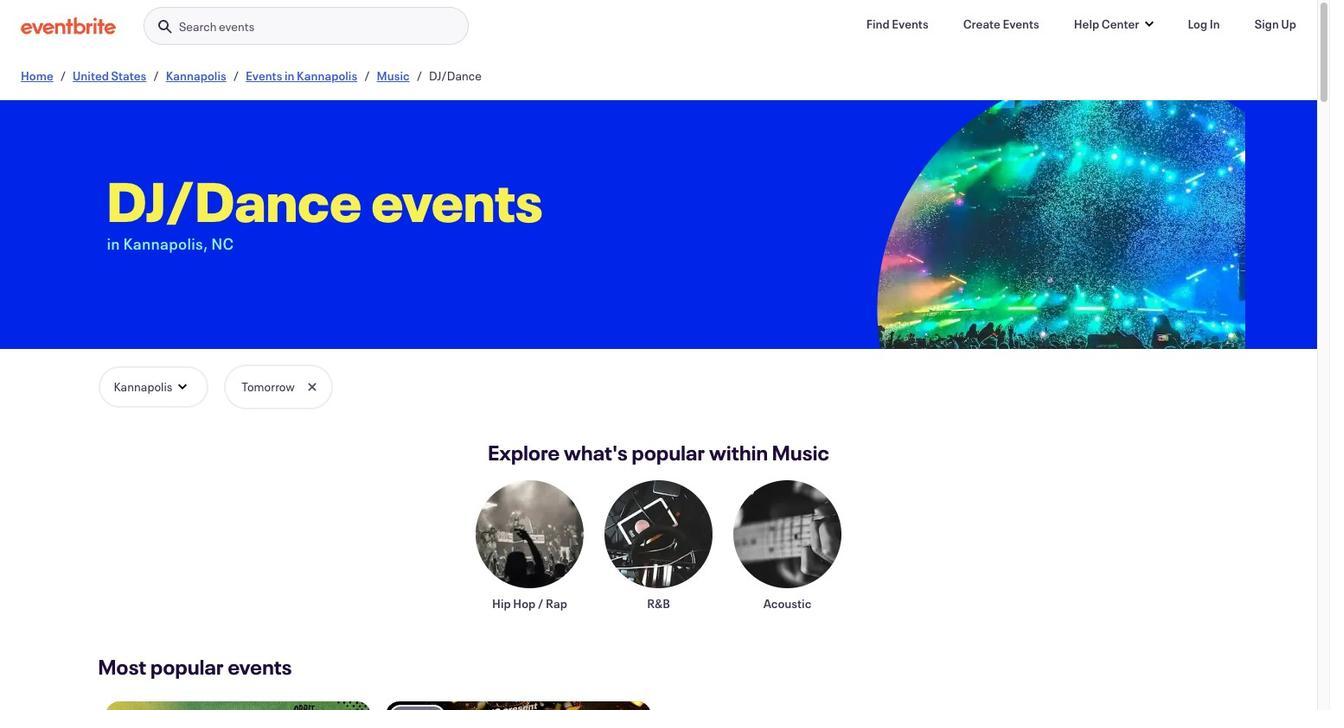 Task type: describe. For each thing, give the bounding box(es) containing it.
kannapolis button
[[98, 367, 209, 408]]

[object object] image
[[871, 100, 1245, 399]]

explore what's popular within music
[[488, 439, 829, 467]]

help center
[[1074, 16, 1139, 32]]

find events link
[[852, 7, 942, 42]]

rap
[[546, 596, 567, 612]]

tomorrow button
[[226, 367, 331, 408]]

events for create events
[[1003, 16, 1039, 32]]

help
[[1074, 16, 1099, 32]]

/ left rap
[[538, 596, 544, 612]]

sign up
[[1255, 16, 1296, 32]]

1 vertical spatial popular
[[150, 654, 224, 682]]

1 horizontal spatial in
[[285, 67, 295, 84]]

create events link
[[949, 7, 1053, 42]]

search events button
[[144, 7, 469, 46]]

0 vertical spatial dj/dance
[[429, 67, 482, 84]]

2 vertical spatial events
[[228, 654, 292, 682]]

sign
[[1255, 16, 1279, 32]]

r&b
[[647, 596, 670, 612]]

kannapolis,
[[123, 234, 208, 254]]

sign up link
[[1241, 7, 1310, 42]]

events for find events
[[892, 16, 929, 32]]

up
[[1281, 16, 1296, 32]]

log in
[[1188, 16, 1220, 32]]

acoustic
[[763, 596, 811, 612]]

events in kannapolis link
[[246, 67, 357, 84]]

in
[[1210, 16, 1220, 32]]

music link
[[377, 67, 410, 84]]

log
[[1188, 16, 1207, 32]]

0 vertical spatial music
[[377, 67, 410, 84]]

hop
[[513, 596, 536, 612]]

nc
[[211, 234, 234, 254]]

dj/dance events in kannapolis, nc
[[107, 164, 543, 254]]

eventbrite image
[[21, 17, 116, 34]]

/ right home
[[60, 67, 66, 84]]

find
[[866, 16, 890, 32]]

within
[[709, 439, 768, 467]]

in inside dj/dance events in kannapolis, nc
[[107, 234, 120, 254]]

0 vertical spatial popular
[[632, 439, 705, 467]]

what's
[[564, 439, 628, 467]]

events for search
[[219, 18, 254, 35]]

/ right 'kannapolis' link
[[233, 67, 239, 84]]

/ left music link
[[364, 67, 370, 84]]



Task type: vqa. For each thing, say whether or not it's contained in the screenshot.
Events for Find Events
yes



Task type: locate. For each thing, give the bounding box(es) containing it.
/ right states
[[153, 67, 159, 84]]

events right create at the right of page
[[1003, 16, 1039, 32]]

search
[[179, 18, 217, 35]]

united
[[73, 67, 109, 84]]

home / united states / kannapolis / events in kannapolis / music / dj/dance
[[21, 67, 482, 84]]

log in link
[[1174, 7, 1234, 42]]

0 horizontal spatial dj/dance
[[107, 164, 362, 237]]

1 vertical spatial music
[[772, 439, 829, 467]]

1 horizontal spatial popular
[[632, 439, 705, 467]]

create
[[963, 16, 1001, 32]]

hip hop / rap link
[[476, 481, 584, 612]]

home
[[21, 67, 53, 84]]

events down search events button
[[246, 67, 282, 84]]

center
[[1102, 16, 1139, 32]]

in
[[285, 67, 295, 84], [107, 234, 120, 254]]

find events
[[866, 16, 929, 32]]

states
[[111, 67, 146, 84]]

/ right music link
[[417, 67, 422, 84]]

most
[[98, 654, 147, 682]]

0 vertical spatial in
[[285, 67, 295, 84]]

0 horizontal spatial events
[[246, 67, 282, 84]]

events inside button
[[219, 18, 254, 35]]

dj/dance
[[429, 67, 482, 84], [107, 164, 362, 237]]

kannapolis
[[166, 67, 226, 84], [297, 67, 357, 84], [114, 379, 172, 395]]

events right find
[[892, 16, 929, 32]]

1 vertical spatial in
[[107, 234, 120, 254]]

home link
[[21, 67, 53, 84]]

explore
[[488, 439, 560, 467]]

kannapolis link
[[166, 67, 226, 84]]

events inside dj/dance events in kannapolis, nc
[[372, 164, 543, 237]]

united states link
[[73, 67, 146, 84]]

popular right most
[[150, 654, 224, 682]]

most popular events
[[98, 654, 292, 682]]

popular
[[632, 439, 705, 467], [150, 654, 224, 682]]

events
[[892, 16, 929, 32], [1003, 16, 1039, 32], [246, 67, 282, 84]]

hip hop / rap
[[492, 596, 567, 612]]

1 vertical spatial dj/dance
[[107, 164, 362, 237]]

1 vertical spatial events
[[372, 164, 543, 237]]

tomorrow
[[242, 379, 295, 395]]

0 horizontal spatial in
[[107, 234, 120, 254]]

acoustic link
[[733, 481, 842, 612]]

1 horizontal spatial music
[[772, 439, 829, 467]]

1 horizontal spatial dj/dance
[[429, 67, 482, 84]]

0 horizontal spatial music
[[377, 67, 410, 84]]

dj/dance inside dj/dance events in kannapolis, nc
[[107, 164, 362, 237]]

events for dj/dance
[[372, 164, 543, 237]]

popular left within
[[632, 439, 705, 467]]

events
[[219, 18, 254, 35], [372, 164, 543, 237], [228, 654, 292, 682]]

kannapolis inside button
[[114, 379, 172, 395]]

create events
[[963, 16, 1039, 32]]

r&b link
[[605, 481, 713, 612]]

search events
[[179, 18, 254, 35]]

1 horizontal spatial events
[[892, 16, 929, 32]]

hip
[[492, 596, 511, 612]]

/
[[60, 67, 66, 84], [153, 67, 159, 84], [233, 67, 239, 84], [364, 67, 370, 84], [417, 67, 422, 84], [538, 596, 544, 612]]

in down search events button
[[285, 67, 295, 84]]

in left kannapolis,
[[107, 234, 120, 254]]

0 vertical spatial events
[[219, 18, 254, 35]]

music
[[377, 67, 410, 84], [772, 439, 829, 467]]

0 horizontal spatial popular
[[150, 654, 224, 682]]

2 horizontal spatial events
[[1003, 16, 1039, 32]]



